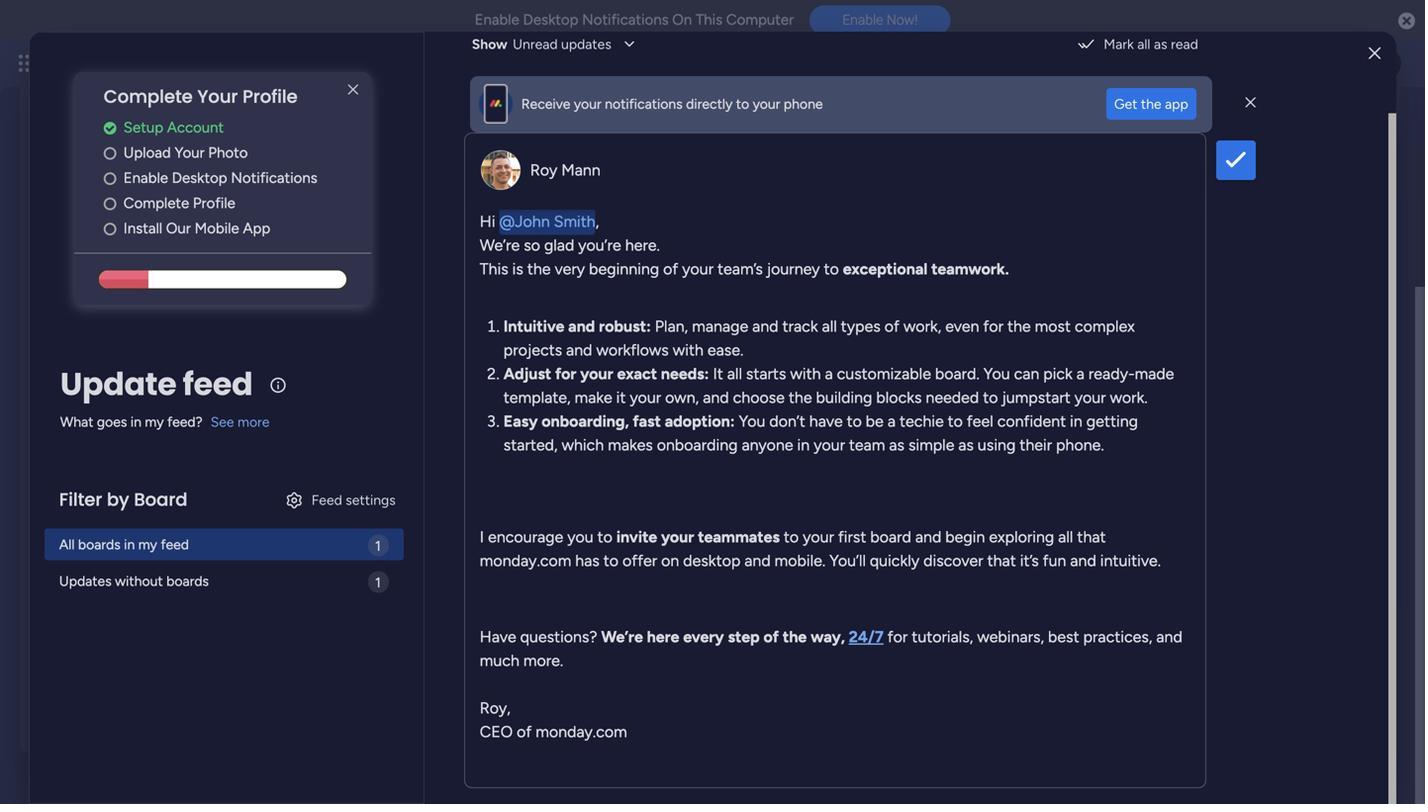 Task type: vqa. For each thing, say whether or not it's contained in the screenshot.
Explore templates
yes



Task type: locate. For each thing, give the bounding box(es) containing it.
you don't have to be a techie to feel confident in getting started, which makes onboarding anyone in your team as simple as using their phone.
[[504, 412, 1138, 455]]

with inside it all starts with a customizable board. you can pick a ready-made template, make it your own, and choose the building blocks needed to jumpstart your work.
[[790, 365, 821, 384]]

the
[[1141, 96, 1162, 112], [527, 260, 551, 279], [1008, 317, 1031, 336], [789, 389, 812, 407], [783, 628, 807, 647]]

0 vertical spatial templates
[[1200, 339, 1271, 358]]

boards right 'without'
[[166, 573, 209, 590]]

invite up using
[[961, 401, 995, 418]]

1 vertical spatial first
[[838, 528, 867, 547]]

workspace inside main workspace work management
[[180, 566, 266, 588]]

this
[[696, 11, 723, 29], [480, 260, 509, 279]]

2 circle o image from the top
[[104, 196, 116, 211]]

your up mobile.
[[803, 528, 834, 547]]

boards
[[78, 536, 121, 553], [166, 573, 209, 590]]

feed down workspaces
[[161, 536, 189, 553]]

your inside 'hi @john smith , we're so glad you're here. this is the very beginning of your team's journey to exceptional teamwork.'
[[682, 260, 714, 279]]

0 horizontal spatial main
[[138, 566, 176, 588]]

dapulse x slim image
[[341, 78, 365, 102], [1246, 94, 1256, 112]]

to down the needed
[[948, 412, 963, 431]]

the right get
[[1141, 96, 1162, 112]]

invite button
[[953, 394, 1003, 426]]

1 vertical spatial your
[[175, 144, 205, 162]]

see inside button
[[346, 55, 370, 72]]

circle o image
[[104, 171, 116, 186], [104, 196, 116, 211], [104, 222, 116, 236]]

complete for complete profile
[[124, 194, 189, 212]]

0 vertical spatial get
[[1156, 447, 1180, 466]]

0 vertical spatial my
[[97, 125, 120, 144]]

profile inside 'link'
[[193, 194, 235, 212]]

1 vertical spatial mann
[[171, 301, 208, 318]]

as right team
[[889, 436, 905, 455]]

0 horizontal spatial boards
[[78, 536, 121, 553]]

confident
[[997, 412, 1066, 431]]

0 vertical spatial update
[[71, 235, 131, 256]]

invite members image
[[1161, 53, 1181, 73]]

get down center
[[1241, 622, 1262, 638]]

1 vertical spatial get
[[1241, 622, 1262, 638]]

0 horizontal spatial this
[[480, 260, 509, 279]]

1 vertical spatial monday.com
[[480, 552, 571, 571]]

1 horizontal spatial desktop
[[523, 11, 579, 29]]

sales up our
[[1232, 694, 1264, 711]]

2 vertical spatial for
[[888, 628, 908, 647]]

0 vertical spatial for
[[983, 317, 1004, 336]]

the left way,
[[783, 628, 807, 647]]

a up building
[[825, 365, 833, 384]]

workspaces
[[101, 507, 199, 528]]

1 horizontal spatial we're
[[601, 628, 643, 647]]

we're down hi
[[480, 236, 520, 255]]

you left can
[[984, 365, 1010, 384]]

updates without boards
[[59, 573, 209, 590]]

dapulse x slim image right app
[[1246, 94, 1256, 112]]

explore templates
[[1183, 383, 1311, 402]]

2 horizontal spatial for
[[983, 317, 1004, 336]]

with up needs:
[[673, 341, 704, 360]]

management inside main workspace work management
[[197, 594, 285, 611]]

see left more
[[211, 414, 234, 430]]

enable inside 'link'
[[124, 169, 168, 187]]

in up phone.
[[1070, 412, 1083, 431]]

1
[[252, 237, 258, 254], [375, 538, 381, 555], [375, 574, 381, 591]]

3 circle o image from the top
[[104, 222, 116, 236]]

work down 'without'
[[161, 594, 194, 611]]

2 vertical spatial circle o image
[[104, 222, 116, 236]]

made inside it all starts with a customizable board. you can pick a ready-made template, make it your own, and choose the building blocks needed to jumpstart your work.
[[1135, 365, 1175, 384]]

by
[[107, 487, 129, 513]]

team
[[849, 436, 885, 455]]

a inside the "you don't have to be a techie to feel confident in getting started, which makes onboarding anyone in your team as simple as using their phone."
[[888, 412, 896, 431]]

nov 17, 2023
[[918, 313, 1005, 330]]

roy mann right roy mann icon
[[142, 301, 208, 318]]

teammates up desktop
[[698, 528, 780, 547]]

complete up install
[[124, 194, 189, 212]]

desktop up show unread updates
[[523, 11, 579, 29]]

0 vertical spatial profile
[[243, 84, 298, 109]]

roy right roy mann icon
[[142, 301, 167, 318]]

and up "discover"
[[915, 528, 942, 547]]

you down "choose"
[[739, 412, 766, 431]]

in right goes at the left bottom
[[131, 414, 141, 430]]

of right beginning
[[663, 260, 678, 279]]

enable up show
[[475, 11, 519, 29]]

begin
[[946, 528, 985, 547]]

my for my first board
[[97, 125, 120, 144]]

notifications for enable desktop notifications
[[231, 169, 317, 187]]

feed for update feed (inbox)
[[136, 235, 173, 256]]

way,
[[811, 628, 845, 647]]

of inside plan, manage and track all types of work, even for the most complex projects and workflows with ease.
[[885, 317, 900, 336]]

your up the getting in the bottom of the page
[[1075, 389, 1106, 407]]

in inside boost your workflow in minutes with ready-made templates
[[1260, 316, 1273, 334]]

for inside for tutorials, webinars, best practices, and much more.
[[888, 628, 908, 647]]

1 image
[[1132, 41, 1150, 63]]

sales right our
[[1236, 717, 1267, 733]]

0 vertical spatial with
[[1338, 316, 1368, 334]]

roy mann
[[530, 161, 601, 180], [142, 301, 208, 318]]

monday.com inside roy, ceo of monday.com
[[536, 723, 627, 742]]

collaborating
[[424, 400, 518, 419]]

1 vertical spatial notifications
[[231, 169, 317, 187]]

roy mann image
[[90, 302, 130, 341]]

circle o image inside complete profile 'link'
[[104, 196, 116, 211]]

1 horizontal spatial see
[[346, 55, 370, 72]]

update for update feed (inbox)
[[71, 235, 131, 256]]

1 vertical spatial with
[[673, 341, 704, 360]]

have
[[809, 412, 843, 431]]

to right you on the left bottom
[[597, 528, 613, 547]]

step
[[728, 628, 760, 647]]

that left it's
[[987, 552, 1016, 571]]

0 horizontal spatial board
[[157, 125, 200, 144]]

complete inside 'link'
[[124, 194, 189, 212]]

1 vertical spatial 1
[[375, 538, 381, 555]]

monday.com down more.
[[536, 723, 627, 742]]

0 vertical spatial board
[[157, 125, 200, 144]]

0 horizontal spatial invite
[[193, 400, 233, 419]]

and down it
[[703, 389, 729, 407]]

boost your workflow in minutes with ready-made templates
[[1111, 316, 1368, 358]]

enable for enable now!
[[843, 12, 883, 28]]

a right be
[[888, 412, 896, 431]]

update feed
[[60, 362, 253, 406]]

first inside to your first board and begin exploring all that monday.com has to offer on desktop and mobile. you'll quickly discover that it's fun and intuitive.
[[838, 528, 867, 547]]

install our mobile app
[[124, 220, 271, 237]]

2 horizontal spatial enable
[[843, 12, 883, 28]]

enable desktop notifications link
[[104, 167, 371, 189]]

notifications inside 'link'
[[231, 169, 317, 187]]

intuitive
[[504, 317, 565, 336]]

2 vertical spatial 1
[[375, 574, 381, 591]]

get the app
[[1114, 96, 1189, 112]]

of left the work,
[[885, 317, 900, 336]]

your right boost
[[1156, 316, 1187, 334]]

work,
[[904, 317, 942, 336]]

1 vertical spatial management
[[127, 157, 208, 174]]

get the app button
[[1107, 88, 1197, 120]]

to your first board and begin exploring all that monday.com has to offer on desktop and mobile. you'll quickly discover that it's fun and intuitive.
[[480, 528, 1161, 571]]

all inside plan, manage and track all types of work, even for the most complex projects and workflows with ease.
[[822, 317, 837, 336]]

profile up setup account link
[[243, 84, 298, 109]]

questions?
[[520, 628, 597, 647]]

invite for invite your teammates and start collaborating
[[193, 400, 233, 419]]

roy up @john smith link
[[530, 161, 558, 180]]

your up fast
[[630, 389, 661, 407]]

what goes in my feed? see more
[[60, 414, 270, 430]]

my right close my workspaces image at left bottom
[[71, 507, 97, 528]]

with inside plan, manage and track all types of work, even for the most complex projects and workflows with ease.
[[673, 341, 704, 360]]

team's
[[718, 260, 763, 279]]

desktop inside 'link'
[[172, 169, 227, 187]]

dapulse x slim image down 'see plans'
[[341, 78, 365, 102]]

workspace right the photo
[[257, 157, 324, 174]]

my workspaces
[[71, 507, 199, 528]]

webinars,
[[977, 628, 1044, 647]]

easy
[[504, 412, 538, 431]]

very
[[555, 260, 585, 279]]

to left be
[[847, 412, 862, 431]]

1 circle o image from the top
[[104, 171, 116, 186]]

1 horizontal spatial a
[[888, 412, 896, 431]]

enable down 'upload'
[[124, 169, 168, 187]]

and inside help center learn and get support
[[1215, 622, 1238, 638]]

help
[[1177, 599, 1207, 616]]

my for feed?
[[145, 414, 164, 430]]

a right pick
[[1077, 365, 1085, 384]]

unread
[[513, 36, 558, 52]]

1 horizontal spatial for
[[888, 628, 908, 647]]

fast
[[633, 412, 661, 431]]

with inside boost your workflow in minutes with ready-made templates
[[1338, 316, 1368, 334]]

1 horizontal spatial notifications
[[582, 11, 669, 29]]

adjust
[[504, 365, 552, 384]]

your
[[197, 84, 238, 109], [175, 144, 205, 162]]

read
[[1171, 36, 1199, 52]]

have
[[480, 628, 516, 647]]

work right component image
[[93, 157, 123, 174]]

1 horizontal spatial mann
[[561, 161, 601, 180]]

>
[[212, 157, 220, 174]]

0 horizontal spatial my
[[71, 507, 97, 528]]

this left is on the top left of page
[[480, 260, 509, 279]]

0 vertical spatial see
[[346, 55, 370, 72]]

2 vertical spatial management
[[197, 594, 285, 611]]

as inside mark all as read button
[[1154, 36, 1168, 52]]

in down the my workspaces
[[124, 536, 135, 553]]

update right close update feed (inbox) image
[[71, 235, 131, 256]]

it all starts with a customizable board. you can pick a ready-made template, make it your own, and choose the building blocks needed to jumpstart your work.
[[504, 365, 1175, 407]]

1 horizontal spatial boards
[[166, 573, 209, 590]]

circle o image inside enable desktop notifications 'link'
[[104, 171, 116, 186]]

0 horizontal spatial as
[[889, 436, 905, 455]]

your up setup account link
[[197, 84, 238, 109]]

all
[[1138, 36, 1151, 52], [822, 317, 837, 336], [727, 365, 742, 384], [1058, 528, 1073, 547]]

you
[[567, 528, 594, 547]]

mann down (inbox)
[[171, 301, 208, 318]]

0 vertical spatial desktop
[[523, 11, 579, 29]]

1 vertical spatial this
[[480, 260, 509, 279]]

all inside button
[[1138, 36, 1151, 52]]

select product image
[[18, 53, 38, 73]]

0 vertical spatial teammates
[[273, 400, 353, 419]]

1 vertical spatial templates
[[1240, 383, 1311, 402]]

my left the feed?
[[145, 414, 164, 430]]

get inside help center learn and get support
[[1241, 622, 1262, 638]]

0 vertical spatial made
[[1157, 339, 1196, 358]]

enable inside button
[[843, 12, 883, 28]]

1 vertical spatial main
[[138, 566, 176, 588]]

templates down workflow
[[1200, 339, 1271, 358]]

as right 1 image
[[1154, 36, 1168, 52]]

work inside main workspace work management
[[161, 594, 194, 611]]

circle o image inside install our mobile app link
[[104, 222, 116, 236]]

0 vertical spatial circle o image
[[104, 171, 116, 186]]

0 horizontal spatial with
[[673, 341, 704, 360]]

feed settings button
[[276, 484, 404, 516]]

learn down help
[[1177, 622, 1211, 638]]

easy onboarding, fast adoption:
[[504, 412, 735, 431]]

1 horizontal spatial profile
[[243, 84, 298, 109]]

work management > main workspace
[[93, 157, 324, 174]]

get
[[1156, 447, 1180, 466], [1241, 622, 1262, 638]]

feed?
[[167, 414, 203, 430]]

1 vertical spatial workspace
[[180, 566, 266, 588]]

desktop
[[523, 11, 579, 29], [172, 169, 227, 187]]

my up circle o icon
[[97, 125, 120, 144]]

1 vertical spatial circle o image
[[104, 196, 116, 211]]

my
[[145, 414, 164, 430], [138, 536, 157, 553]]

0 horizontal spatial that
[[987, 552, 1016, 571]]

get right &
[[1156, 447, 1180, 466]]

to right journey
[[824, 260, 839, 279]]

of right ceo
[[517, 723, 532, 742]]

invite inside invite button
[[961, 401, 995, 418]]

1 horizontal spatial get
[[1241, 622, 1262, 638]]

profile
[[243, 84, 298, 109], [193, 194, 235, 212]]

enable left now!
[[843, 12, 883, 28]]

first up you'll
[[838, 528, 867, 547]]

we're
[[480, 236, 520, 255], [601, 628, 643, 647]]

0 vertical spatial ready-
[[1111, 339, 1157, 358]]

and left start in the left of the page
[[357, 400, 383, 419]]

workspace image
[[76, 565, 124, 612]]

all right it
[[727, 365, 742, 384]]

2 horizontal spatial with
[[1338, 316, 1368, 334]]

monday.com inside getting started learn how monday.com works
[[1244, 527, 1325, 543]]

board
[[157, 125, 200, 144], [870, 528, 912, 547]]

no thanks
[[858, 401, 921, 418]]

own,
[[665, 389, 699, 407]]

1 vertical spatial for
[[555, 365, 577, 384]]

1 vertical spatial teammates
[[698, 528, 780, 547]]

ready- up the work. at right
[[1089, 365, 1135, 384]]

1 horizontal spatial teammates
[[698, 528, 780, 547]]

has
[[575, 552, 600, 571]]

circle o image
[[104, 146, 116, 161]]

notifications down upload your photo link
[[231, 169, 317, 187]]

main down all boards in my feed
[[138, 566, 176, 588]]

ease.
[[708, 341, 744, 360]]

enable now!
[[843, 12, 918, 28]]

0 vertical spatial monday.com
[[1244, 527, 1325, 543]]

learn for getting
[[1177, 527, 1211, 543]]

what
[[60, 414, 94, 430]]

monday.com inside to your first board and begin exploring all that monday.com has to offer on desktop and mobile. you'll quickly discover that it's fun and intuitive.
[[480, 552, 571, 571]]

your up the 'make'
[[580, 365, 613, 384]]

1 horizontal spatial roy
[[530, 161, 558, 180]]

0 vertical spatial first
[[123, 125, 154, 144]]

and down intuitive and robust:
[[566, 341, 592, 360]]

1 vertical spatial board
[[870, 528, 912, 547]]

teammates
[[273, 400, 353, 419], [698, 528, 780, 547]]

1 horizontal spatial that
[[1077, 528, 1106, 547]]

learn inside getting started learn how monday.com works
[[1177, 527, 1211, 543]]

for right "even"
[[983, 317, 1004, 336]]

0 vertical spatial feed
[[136, 235, 173, 256]]

1 vertical spatial learn
[[1177, 527, 1211, 543]]

roy,
[[480, 699, 511, 718]]

1 vertical spatial ready-
[[1089, 365, 1135, 384]]

ready- inside boost your workflow in minutes with ready-made templates
[[1111, 339, 1157, 358]]

the right is on the top left of page
[[527, 260, 551, 279]]

and
[[568, 317, 595, 336], [752, 317, 779, 336], [566, 341, 592, 360], [703, 389, 729, 407], [357, 400, 383, 419], [915, 528, 942, 547], [745, 552, 771, 571], [1070, 552, 1097, 571], [1215, 622, 1238, 638], [1157, 628, 1183, 647]]

dapulse close image
[[1399, 11, 1415, 32]]

your down have
[[814, 436, 845, 455]]

0 vertical spatial main
[[224, 157, 253, 174]]

started
[[1229, 504, 1275, 521]]

you inside it all starts with a customizable board. you can pick a ready-made template, make it your own, and choose the building blocks needed to jumpstart your work.
[[984, 365, 1010, 384]]

minutes
[[1277, 316, 1334, 334]]

2 vertical spatial monday.com
[[536, 723, 627, 742]]

1 vertical spatial sales
[[1236, 717, 1267, 733]]

1 vertical spatial roy
[[142, 301, 167, 318]]

teammates right more
[[273, 400, 353, 419]]

learn inside help center learn and get support
[[1177, 622, 1211, 638]]

made down workflow
[[1157, 339, 1196, 358]]

1 vertical spatial you
[[739, 412, 766, 431]]

that up intuitive. at the bottom right
[[1077, 528, 1106, 547]]

workspace
[[257, 157, 324, 174], [180, 566, 266, 588]]

all right the mark
[[1138, 36, 1151, 52]]

feed up see more "link" at left
[[183, 362, 253, 406]]

boards right the all
[[78, 536, 121, 553]]

adjust for your exact needs:
[[504, 365, 709, 384]]

and down help
[[1157, 628, 1183, 647]]

feed down complete profile
[[136, 235, 173, 256]]

0 horizontal spatial desktop
[[172, 169, 227, 187]]

getting
[[1087, 412, 1138, 431]]

the up don't
[[789, 389, 812, 407]]

mobile
[[195, 220, 239, 237]]

monday
[[88, 52, 156, 74]]

we're left the here
[[601, 628, 643, 647]]

robust:
[[599, 317, 651, 336]]

which
[[562, 436, 604, 455]]

notifications for enable desktop notifications on this computer
[[582, 11, 669, 29]]

2 vertical spatial work
[[161, 594, 194, 611]]

0 horizontal spatial teammates
[[273, 400, 353, 419]]

monday.com down started
[[1244, 527, 1325, 543]]

thanks
[[880, 401, 921, 418]]

to inside 'hi @john smith , we're so glad you're here. this is the very beginning of your team's journey to exceptional teamwork.'
[[824, 260, 839, 279]]

board inside to your first board and begin exploring all that monday.com has to offer on desktop and mobile. you'll quickly discover that it's fun and intuitive.
[[870, 528, 912, 547]]

templates image image
[[1117, 161, 1378, 297]]

1 vertical spatial update
[[60, 362, 176, 406]]

templates right explore
[[1240, 383, 1311, 402]]

plan, manage and track all types of work, even for the most complex projects and workflows with ease.
[[504, 317, 1135, 360]]

0 horizontal spatial get
[[1156, 447, 1180, 466]]

monday.com down encourage
[[480, 552, 571, 571]]

ready- down boost
[[1111, 339, 1157, 358]]

2 vertical spatial learn
[[1177, 622, 1211, 638]]

1 vertical spatial my
[[71, 507, 97, 528]]

2 vertical spatial with
[[790, 365, 821, 384]]

mann up smith on the top of the page
[[561, 161, 601, 180]]

exceptional
[[843, 260, 928, 279]]

first right check circle icon
[[123, 125, 154, 144]]

circle o image for install
[[104, 222, 116, 236]]

0 vertical spatial roy
[[530, 161, 558, 180]]

all inside it all starts with a customizable board. you can pick a ready-made template, make it your own, and choose the building blocks needed to jumpstart your work.
[[727, 365, 742, 384]]

main inside main workspace work management
[[138, 566, 176, 588]]

your left team's
[[682, 260, 714, 279]]

upload your photo
[[124, 144, 248, 162]]

1 horizontal spatial my
[[97, 125, 120, 144]]

1 horizontal spatial you
[[984, 365, 1010, 384]]

exploring
[[989, 528, 1054, 547]]

learn down getting
[[1177, 527, 1211, 543]]

0 vertical spatial you
[[984, 365, 1010, 384]]

discover
[[924, 552, 984, 571]]



Task type: describe. For each thing, give the bounding box(es) containing it.
getting
[[1177, 504, 1226, 521]]

0 horizontal spatial a
[[825, 365, 833, 384]]

now!
[[887, 12, 918, 28]]

practices,
[[1083, 628, 1153, 647]]

1 vertical spatial roy mann
[[142, 301, 208, 318]]

1 horizontal spatial roy mann
[[530, 161, 601, 180]]

techie
[[900, 412, 944, 431]]

so
[[524, 236, 540, 255]]

your inside boost your workflow in minutes with ready-made templates
[[1156, 316, 1187, 334]]

no
[[858, 401, 877, 418]]

main workspace work management
[[138, 566, 285, 611]]

feel
[[967, 412, 994, 431]]

enable for enable desktop notifications on this computer
[[475, 11, 519, 29]]

0 vertical spatial boards
[[78, 536, 121, 553]]

m
[[90, 574, 110, 603]]

here.
[[625, 236, 660, 255]]

0 horizontal spatial roy
[[142, 301, 167, 318]]

your for profile
[[197, 84, 238, 109]]

and inside it all starts with a customizable board. you can pick a ready-made template, make it your own, and choose the building blocks needed to jumpstart your work.
[[703, 389, 729, 407]]

@john smith link
[[499, 208, 596, 235]]

1 horizontal spatial as
[[959, 436, 974, 455]]

and left robust:
[[568, 317, 595, 336]]

board
[[134, 487, 188, 513]]

setup account link
[[104, 117, 371, 139]]

on
[[661, 552, 679, 571]]

workflows
[[596, 341, 669, 360]]

it's
[[1020, 552, 1039, 571]]

can
[[1014, 365, 1040, 384]]

templates inside button
[[1240, 383, 1311, 402]]

of inside roy, ceo of monday.com
[[517, 723, 532, 742]]

circle o image for enable
[[104, 171, 116, 186]]

types
[[841, 317, 881, 336]]

center
[[1210, 599, 1252, 616]]

1 vertical spatial that
[[987, 552, 1016, 571]]

1 vertical spatial see
[[211, 414, 234, 430]]

and inside for tutorials, webinars, best practices, and much more.
[[1157, 628, 1183, 647]]

intuitive and robust:
[[504, 317, 651, 336]]

install
[[124, 220, 162, 237]]

to up mobile.
[[784, 528, 799, 547]]

invite for invite
[[961, 401, 995, 418]]

0 vertical spatial sales
[[1232, 694, 1264, 711]]

enable desktop notifications on this computer
[[475, 11, 794, 29]]

0 vertical spatial mann
[[561, 161, 601, 180]]

contact
[[1177, 694, 1229, 711]]

started,
[[504, 436, 558, 455]]

workflow
[[1191, 316, 1256, 334]]

monday marketplace image
[[1205, 53, 1224, 73]]

circle o image for complete
[[104, 196, 116, 211]]

i
[[480, 528, 484, 547]]

encourage
[[488, 528, 564, 547]]

our
[[166, 220, 191, 237]]

exact
[[617, 365, 657, 384]]

onboarding,
[[542, 412, 629, 431]]

and right fun
[[1070, 552, 1097, 571]]

close image
[[1369, 46, 1381, 61]]

onboarding
[[657, 436, 738, 455]]

you inside the "you don't have to be a techie to feel confident in getting started, which makes onboarding anyone in your team as simple as using their phone."
[[739, 412, 766, 431]]

ready- inside it all starts with a customizable board. you can pick a ready-made template, make it your own, and choose the building blocks needed to jumpstart your work.
[[1089, 365, 1135, 384]]

made inside boost your workflow in minutes with ready-made templates
[[1157, 339, 1196, 358]]

notifications image
[[1074, 53, 1094, 73]]

help center element
[[1099, 579, 1396, 658]]

template,
[[504, 389, 571, 407]]

even
[[946, 317, 979, 336]]

explore templates button
[[1111, 372, 1384, 412]]

1 for all boards in my feed
[[375, 538, 381, 555]]

have questions? we're here every step of the way, 24/7
[[480, 628, 884, 647]]

getting started learn how monday.com works
[[1177, 504, 1365, 543]]

and left track
[[752, 317, 779, 336]]

your left phone
[[753, 96, 780, 112]]

much
[[480, 652, 520, 671]]

1 for updates without boards
[[375, 574, 381, 591]]

most
[[1035, 317, 1071, 336]]

your for photo
[[175, 144, 205, 162]]

nov
[[918, 313, 946, 330]]

john smith image
[[1370, 48, 1402, 79]]

0 vertical spatial workspace
[[257, 157, 324, 174]]

boost
[[1111, 316, 1152, 334]]

for inside plan, manage and track all types of work, even for the most complex projects and workflows with ease.
[[983, 317, 1004, 336]]

all inside to your first board and begin exploring all that monday.com has to offer on desktop and mobile. you'll quickly discover that it's fun and intuitive.
[[1058, 528, 1073, 547]]

beginning
[[589, 260, 659, 279]]

using
[[978, 436, 1016, 455]]

your right receive
[[574, 96, 602, 112]]

the inside plan, manage and track all types of work, even for the most complex projects and workflows with ease.
[[1008, 317, 1031, 336]]

close my workspaces image
[[44, 506, 67, 529]]

your inside the "you don't have to be a techie to feel confident in getting started, which makes onboarding anyone in your team as simple as using their phone."
[[814, 436, 845, 455]]

smith
[[554, 212, 596, 231]]

building
[[816, 389, 873, 407]]

learn for help
[[1177, 622, 1211, 638]]

2 vertical spatial feed
[[161, 536, 189, 553]]

and left mobile.
[[745, 552, 771, 571]]

support
[[1265, 622, 1314, 638]]

0 vertical spatial this
[[696, 11, 723, 29]]

you'll
[[830, 552, 866, 571]]

account
[[167, 119, 224, 136]]

on
[[672, 11, 692, 29]]

in down don't
[[797, 436, 810, 455]]

to right has
[[604, 552, 619, 571]]

update for update feed
[[60, 362, 176, 406]]

2 horizontal spatial a
[[1077, 365, 1085, 384]]

your right the feed?
[[237, 400, 269, 419]]

enable for enable desktop notifications
[[124, 169, 168, 187]]

all boards in my feed
[[59, 536, 189, 553]]

0 vertical spatial work
[[160, 52, 196, 74]]

receive
[[521, 96, 571, 112]]

jumpstart
[[1002, 389, 1071, 407]]

settings
[[346, 492, 396, 509]]

desktop for enable desktop notifications
[[172, 169, 227, 187]]

simple
[[909, 436, 955, 455]]

1 horizontal spatial dapulse x slim image
[[1246, 94, 1256, 112]]

we're inside 'hi @john smith , we're so glad you're here. this is the very beginning of your team's journey to exceptional teamwork.'
[[480, 236, 520, 255]]

0 horizontal spatial dapulse x slim image
[[341, 78, 365, 102]]

all
[[59, 536, 75, 553]]

work.
[[1110, 389, 1148, 407]]

desktop for enable desktop notifications on this computer
[[523, 11, 579, 29]]

0 vertical spatial management
[[200, 52, 308, 74]]

to right directly
[[736, 96, 749, 112]]

update feed image
[[1118, 53, 1137, 73]]

to inside it all starts with a customizable board. you can pick a ready-made template, make it your own, and choose the building blocks needed to jumpstart your work.
[[983, 389, 998, 407]]

1 vertical spatial we're
[[601, 628, 643, 647]]

close update feed (inbox) image
[[44, 234, 67, 257]]

updates
[[59, 573, 112, 590]]

of right step
[[764, 628, 779, 647]]

24/7 link
[[849, 628, 884, 647]]

this inside 'hi @john smith , we're so glad you're here. this is the very beginning of your team's journey to exceptional teamwork.'
[[480, 260, 509, 279]]

public board image
[[68, 124, 90, 146]]

quickly
[[870, 552, 920, 571]]

your inside to your first board and begin exploring all that monday.com has to offer on desktop and mobile. you'll quickly discover that it's fun and intuitive.
[[803, 528, 834, 547]]

of inside 'hi @john smith , we're so glad you're here. this is the very beginning of your team's journey to exceptional teamwork.'
[[663, 260, 678, 279]]

the inside button
[[1141, 96, 1162, 112]]

their
[[1020, 436, 1052, 455]]

choose
[[733, 389, 785, 407]]

explore
[[1183, 383, 1236, 402]]

monday work management
[[88, 52, 308, 74]]

&
[[1142, 447, 1152, 466]]

setup
[[124, 119, 163, 136]]

invite your teammates and start collaborating
[[193, 400, 518, 419]]

0 vertical spatial learn
[[1099, 447, 1138, 466]]

component image
[[68, 155, 86, 173]]

see plans
[[346, 55, 406, 72]]

0 vertical spatial 1
[[252, 237, 258, 254]]

mobile.
[[775, 552, 826, 571]]

teamwork.
[[932, 260, 1009, 279]]

show
[[472, 36, 508, 52]]

roy, ceo of monday.com
[[480, 699, 627, 742]]

1 vertical spatial boards
[[166, 573, 209, 590]]

1 vertical spatial work
[[93, 157, 123, 174]]

my for feed
[[138, 536, 157, 553]]

templates inside boost your workflow in minutes with ready-made templates
[[1200, 339, 1271, 358]]

your up on
[[661, 528, 694, 547]]

you're
[[578, 236, 621, 255]]

complete for complete your profile
[[104, 84, 193, 109]]

the inside it all starts with a customizable board. you can pick a ready-made template, make it your own, and choose the building blocks needed to jumpstart your work.
[[789, 389, 812, 407]]

directly
[[686, 96, 733, 112]]

plan,
[[655, 317, 688, 336]]

desktop
[[683, 552, 741, 571]]

don't
[[769, 412, 806, 431]]

0 horizontal spatial mann
[[171, 301, 208, 318]]

is
[[512, 260, 523, 279]]

works
[[1328, 527, 1365, 543]]

journey
[[767, 260, 820, 279]]

feed for update feed
[[183, 362, 253, 406]]

check circle image
[[104, 121, 116, 135]]

mark all as read
[[1104, 36, 1199, 52]]

get
[[1114, 96, 1138, 112]]

phone.
[[1056, 436, 1104, 455]]

the inside 'hi @john smith , we're so glad you're here. this is the very beginning of your team's journey to exceptional teamwork.'
[[527, 260, 551, 279]]

my for my workspaces
[[71, 507, 97, 528]]



